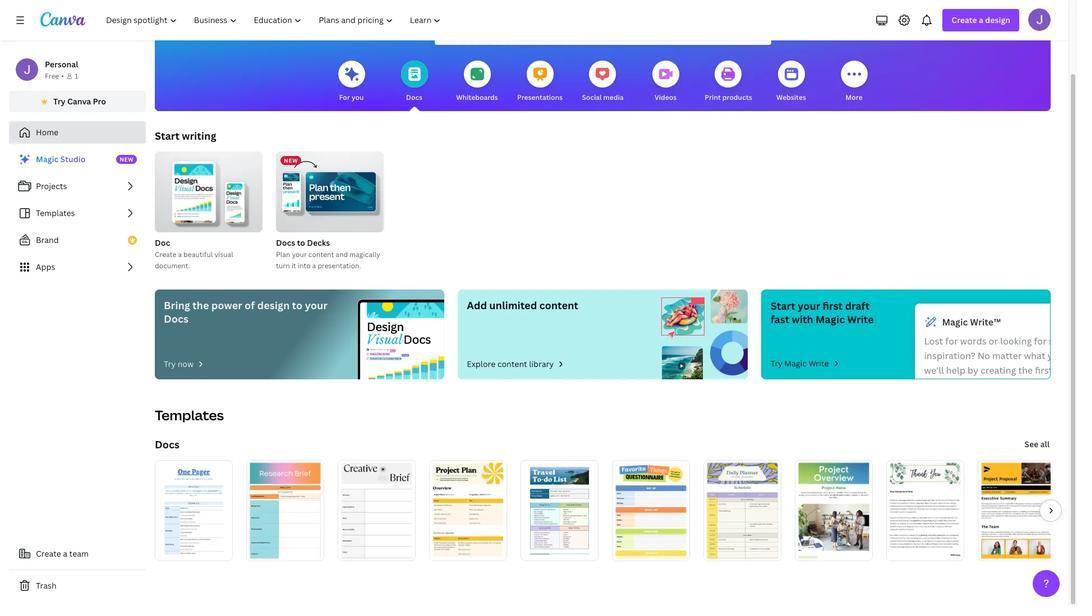 Task type: locate. For each thing, give the bounding box(es) containing it.
group
[[155, 147, 263, 232]]

0 horizontal spatial templates
[[36, 208, 75, 218]]

visual
[[214, 250, 233, 259]]

magic
[[36, 154, 59, 164], [816, 313, 845, 326], [942, 316, 968, 328], [785, 358, 807, 369]]

create for create a design
[[952, 15, 977, 25]]

write
[[848, 313, 874, 326], [809, 358, 829, 369]]

more
[[846, 93, 863, 102]]

1 for from the left
[[946, 335, 958, 347]]

0 vertical spatial templates
[[36, 208, 75, 218]]

new
[[120, 155, 134, 163]]

decks
[[307, 237, 330, 248]]

docs
[[406, 93, 423, 102], [276, 237, 295, 248], [164, 312, 189, 325], [155, 438, 180, 451]]

start inside start your first draft fast with magic write
[[771, 299, 796, 313]]

for right lost
[[946, 335, 958, 347]]

0 vertical spatial to
[[297, 237, 305, 248]]

for left 'some'
[[1034, 335, 1047, 347]]

try left now at the left bottom
[[164, 359, 176, 369]]

your left first
[[798, 299, 821, 313]]

a inside "dropdown button"
[[979, 15, 984, 25]]

1 vertical spatial to
[[292, 299, 303, 312]]

try
[[53, 96, 65, 107], [771, 358, 783, 369], [164, 359, 176, 369]]

2 horizontal spatial create
[[952, 15, 977, 25]]

try down 'fast'
[[771, 358, 783, 369]]

0 horizontal spatial try
[[53, 96, 65, 107]]

design inside "dropdown button"
[[986, 15, 1011, 25]]

magic studio
[[36, 154, 86, 164]]

create for create a team
[[36, 548, 61, 559]]

None search field
[[435, 22, 771, 45]]

trash
[[36, 580, 56, 591]]

0 vertical spatial start
[[155, 129, 180, 143]]

2 horizontal spatial try
[[771, 358, 783, 369]]

1 horizontal spatial for
[[1034, 335, 1047, 347]]

of
[[245, 299, 255, 312]]

it
[[292, 261, 296, 270]]

first
[[823, 299, 843, 313]]

try left canva
[[53, 96, 65, 107]]

1 vertical spatial start
[[771, 299, 796, 313]]

your inside start your first draft fast with magic write
[[798, 299, 821, 313]]

0 vertical spatial design
[[986, 15, 1011, 25]]

whiteboards button
[[456, 53, 498, 111]]

docs inside bring the power of design to your docs
[[164, 312, 189, 325]]

websites
[[777, 93, 806, 102]]

write down with
[[809, 358, 829, 369]]

try for start your first draft fast with magic write
[[771, 358, 783, 369]]

design right the of
[[257, 299, 290, 312]]

templates down projects
[[36, 208, 75, 218]]

products
[[723, 93, 752, 102]]

1 horizontal spatial write
[[848, 313, 874, 326]]

templates up docs link
[[155, 406, 224, 424]]

social media
[[582, 93, 624, 102]]

start your first draft fast with magic write
[[771, 299, 874, 326]]

see
[[1025, 439, 1039, 450]]

1 vertical spatial design
[[257, 299, 290, 312]]

magic up the words
[[942, 316, 968, 328]]

personal
[[45, 59, 78, 70]]

0 horizontal spatial write
[[809, 358, 829, 369]]

magic left studio
[[36, 154, 59, 164]]

list
[[9, 148, 146, 278]]

try inside button
[[53, 96, 65, 107]]

try canva pro
[[53, 96, 106, 107]]

1 horizontal spatial design
[[986, 15, 1011, 25]]

now
[[178, 359, 194, 369]]

c
[[1075, 335, 1077, 347]]

2 vertical spatial content
[[498, 359, 527, 369]]

magic right with
[[816, 313, 845, 326]]

free •
[[45, 71, 64, 81]]

content right unlimited
[[540, 299, 579, 312]]

for you
[[339, 93, 364, 102]]

to inside docs to decks plan your content and magically turn it into a presentation.
[[297, 237, 305, 248]]

1 horizontal spatial content
[[498, 359, 527, 369]]

start left writing at left
[[155, 129, 180, 143]]

1 horizontal spatial create
[[155, 250, 176, 259]]

presentations button
[[517, 53, 563, 111]]

a
[[979, 15, 984, 25], [178, 250, 182, 259], [312, 261, 316, 270], [63, 548, 67, 559]]

0 vertical spatial content
[[309, 250, 334, 259]]

the
[[193, 299, 209, 312]]

whiteboards
[[456, 93, 498, 102]]

more button
[[841, 53, 868, 111]]

document.
[[155, 261, 190, 270]]

0 vertical spatial write
[[848, 313, 874, 326]]

docs button
[[401, 53, 428, 111]]

top level navigation element
[[99, 9, 451, 31]]

0 horizontal spatial content
[[309, 250, 334, 259]]

doc create a beautiful visual document.
[[155, 237, 233, 270]]

for you button
[[338, 53, 365, 111]]

design left jacob simon image
[[986, 15, 1011, 25]]

1 horizontal spatial try
[[164, 359, 176, 369]]

write™
[[970, 316, 1001, 328]]

2 horizontal spatial content
[[540, 299, 579, 312]]

jacob simon image
[[1029, 8, 1051, 31]]

create a team
[[36, 548, 89, 559]]

0 horizontal spatial create
[[36, 548, 61, 559]]

team
[[69, 548, 89, 559]]

your down into
[[305, 299, 328, 312]]

0 horizontal spatial for
[[946, 335, 958, 347]]

start left first
[[771, 299, 796, 313]]

1 horizontal spatial templates
[[155, 406, 224, 424]]

home link
[[9, 121, 146, 144]]

content down decks
[[309, 250, 334, 259]]

1 horizontal spatial start
[[771, 299, 796, 313]]

create
[[952, 15, 977, 25], [155, 250, 176, 259], [36, 548, 61, 559]]

explore
[[467, 359, 496, 369]]

create inside button
[[36, 548, 61, 559]]

presentation.
[[318, 261, 361, 270]]

design
[[986, 15, 1011, 25], [257, 299, 290, 312]]

content left library
[[498, 359, 527, 369]]

docs link
[[155, 438, 180, 451]]

0 vertical spatial create
[[952, 15, 977, 25]]

magic inside start your first draft fast with magic write
[[816, 313, 845, 326]]

templates
[[36, 208, 75, 218], [155, 406, 224, 424]]

to left decks
[[297, 237, 305, 248]]

2 for from the left
[[1034, 335, 1047, 347]]

your
[[292, 250, 307, 259], [305, 299, 328, 312], [798, 299, 821, 313]]

write right first
[[848, 313, 874, 326]]

brand
[[36, 235, 59, 245]]

words
[[960, 335, 987, 347]]

create inside "dropdown button"
[[952, 15, 977, 25]]

magically
[[350, 250, 380, 259]]

0 horizontal spatial design
[[257, 299, 290, 312]]

create inside doc create a beautiful visual document.
[[155, 250, 176, 259]]

1 vertical spatial create
[[155, 250, 176, 259]]

2 vertical spatial create
[[36, 548, 61, 559]]

your up into
[[292, 250, 307, 259]]

doc
[[155, 237, 170, 248]]

0 horizontal spatial start
[[155, 129, 180, 143]]

content
[[309, 250, 334, 259], [540, 299, 579, 312], [498, 359, 527, 369]]

write inside start your first draft fast with magic write
[[848, 313, 874, 326]]

lost
[[925, 335, 943, 347]]

to down 'it'
[[292, 299, 303, 312]]

apps
[[36, 262, 55, 272]]

apps link
[[9, 256, 146, 278]]

trash link
[[9, 575, 146, 597]]

and
[[336, 250, 348, 259]]

explore content library
[[467, 359, 554, 369]]



Task type: vqa. For each thing, say whether or not it's contained in the screenshot.
Videos on the right top
yes



Task type: describe. For each thing, give the bounding box(es) containing it.
templates inside list
[[36, 208, 75, 218]]

turn
[[276, 261, 290, 270]]

projects link
[[9, 175, 146, 198]]

list containing magic studio
[[9, 148, 146, 278]]

create a design button
[[943, 9, 1020, 31]]

home
[[36, 127, 58, 137]]

or
[[989, 335, 998, 347]]

pro
[[93, 96, 106, 107]]

1 vertical spatial write
[[809, 358, 829, 369]]

into
[[298, 261, 311, 270]]

library
[[529, 359, 554, 369]]

design inside bring the power of design to your docs
[[257, 299, 290, 312]]

try magic write
[[771, 358, 829, 369]]

a inside doc create a beautiful visual document.
[[178, 250, 182, 259]]

social media button
[[582, 53, 624, 111]]

docs inside button
[[406, 93, 423, 102]]

looking
[[1001, 335, 1032, 347]]

for
[[339, 93, 350, 102]]

Search search field
[[457, 23, 749, 44]]

create a design
[[952, 15, 1011, 25]]

create a team button
[[9, 543, 146, 565]]

docs to decks plan your content and magically turn it into a presentation.
[[276, 237, 380, 270]]

you
[[352, 93, 364, 102]]

videos
[[655, 93, 677, 102]]

templates link
[[9, 202, 146, 224]]

your inside docs to decks plan your content and magically turn it into a presentation.
[[292, 250, 307, 259]]

try now
[[164, 359, 194, 369]]

magic write™
[[942, 316, 1001, 328]]

media
[[604, 93, 624, 102]]

1 vertical spatial templates
[[155, 406, 224, 424]]

fast
[[771, 313, 790, 326]]

lost for words or looking for some c
[[925, 335, 1077, 464]]

print products button
[[705, 53, 752, 111]]

docs to decks group
[[276, 152, 384, 272]]

bring
[[164, 299, 190, 312]]

start for start your first draft fast with magic write
[[771, 299, 796, 313]]

print products
[[705, 93, 752, 102]]

draft
[[845, 299, 870, 313]]

try canva pro button
[[9, 91, 146, 112]]

power
[[211, 299, 242, 312]]

some
[[1049, 335, 1073, 347]]

start for start writing
[[155, 129, 180, 143]]

canva
[[67, 96, 91, 107]]

a inside button
[[63, 548, 67, 559]]

1 vertical spatial content
[[540, 299, 579, 312]]

unlimited
[[490, 299, 537, 312]]

new
[[284, 157, 298, 164]]

a inside docs to decks plan your content and magically turn it into a presentation.
[[312, 261, 316, 270]]

start writing
[[155, 129, 216, 143]]

websites button
[[777, 53, 806, 111]]

plan
[[276, 250, 290, 259]]

see all link
[[1024, 433, 1051, 456]]

with
[[792, 313, 814, 326]]

see all
[[1025, 439, 1050, 450]]

doc group
[[155, 147, 263, 272]]

to inside bring the power of design to your docs
[[292, 299, 303, 312]]

social
[[582, 93, 602, 102]]

all
[[1041, 439, 1050, 450]]

docs inside docs to decks plan your content and magically turn it into a presentation.
[[276, 237, 295, 248]]

add unlimited content
[[467, 299, 579, 312]]

•
[[61, 71, 64, 81]]

beautiful
[[184, 250, 213, 259]]

projects
[[36, 181, 67, 191]]

magic down with
[[785, 358, 807, 369]]

bring the power of design to your docs
[[164, 299, 328, 325]]

free
[[45, 71, 59, 81]]

content inside docs to decks plan your content and magically turn it into a presentation.
[[309, 250, 334, 259]]

try for bring the power of design to your docs
[[164, 359, 176, 369]]

your inside bring the power of design to your docs
[[305, 299, 328, 312]]

videos button
[[652, 53, 679, 111]]

1
[[75, 71, 78, 81]]

print
[[705, 93, 721, 102]]

studio
[[60, 154, 86, 164]]

add
[[467, 299, 487, 312]]

brand link
[[9, 229, 146, 251]]

writing
[[182, 129, 216, 143]]

presentations
[[517, 93, 563, 102]]



